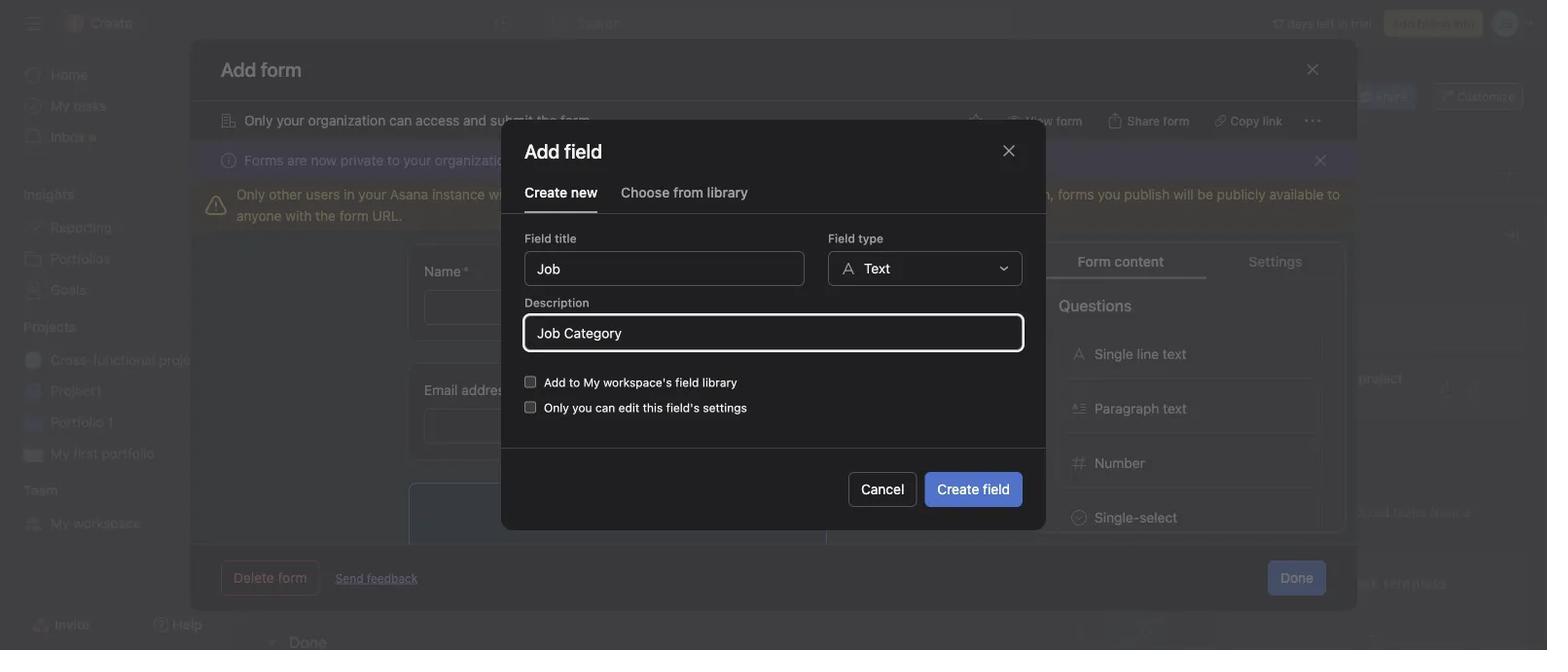 Task type: describe. For each thing, give the bounding box(es) containing it.
form for view form
[[1056, 114, 1083, 127]]

template.
[[1215, 525, 1274, 541]]

due date
[[982, 212, 1032, 226]]

create field button
[[925, 472, 1023, 507]]

from inside quickly create standardized tasks from a template.
[[1430, 504, 1460, 520]]

template
[[1383, 574, 1447, 592]]

files
[[1042, 122, 1071, 138]]

add task template button
[[1215, 552, 1525, 650]]

status
[[1214, 212, 1249, 226]]

timeline
[[539, 122, 594, 138]]

choose from library
[[621, 184, 748, 200]]

timeline link
[[524, 120, 594, 141]]

1 horizontal spatial form
[[1078, 253, 1111, 269]]

tasks inside the global element
[[73, 98, 106, 114]]

24 for –
[[1033, 393, 1047, 406]]

view form button
[[998, 107, 1091, 134]]

fields
[[1126, 293, 1156, 307]]

add task
[[282, 166, 331, 180]]

single
[[1095, 345, 1133, 362]]

form for share form
[[1163, 114, 1190, 127]]

0 horizontal spatial organization
[[308, 112, 386, 128]]

hide sidebar image
[[25, 16, 41, 31]]

delete form button
[[221, 561, 320, 596]]

form inside "only other users in your asana instance will be able to see your form during your free trial.  once you are part of a paid asana plan, forms you publish will be publicly available to anyone with the form url."
[[339, 208, 369, 224]]

by
[[516, 152, 531, 168]]

plan inside cross-functional project plan "button"
[[1251, 392, 1277, 408]]

done button
[[1268, 561, 1326, 596]]

this
[[643, 401, 663, 415]]

type
[[858, 232, 884, 245]]

email address
[[424, 382, 512, 398]]

board
[[462, 122, 500, 138]]

header to do tree grid
[[235, 381, 1547, 523]]

my first portfolio link
[[12, 438, 222, 469]]

info
[[1454, 17, 1474, 30]]

close this dialog image
[[1305, 62, 1321, 77]]

0 horizontal spatial are
[[287, 152, 307, 168]]

rules
[[1128, 388, 1155, 402]]

add field dialog
[[501, 120, 1046, 530]]

create new
[[525, 184, 598, 200]]

Phone Number, Address… text field
[[525, 251, 805, 286]]

line
[[1137, 345, 1159, 362]]

standardized
[[1308, 504, 1390, 520]]

add for add billing info
[[1393, 17, 1414, 30]]

add task template
[[1316, 574, 1447, 592]]

share for share
[[1376, 90, 1407, 103]]

copy link
[[1231, 114, 1283, 127]]

task for add task
[[307, 166, 331, 180]]

search list box
[[544, 8, 1011, 39]]

cross-functional project plan button
[[1215, 359, 1525, 419]]

the inside "only other users in your asana instance will be able to see your form during your free trial.  once you are part of a paid asana plan, forms you publish will be publicly available to anyone with the form url."
[[315, 208, 336, 224]]

name *
[[424, 263, 469, 279]]

single-select
[[1095, 509, 1178, 525]]

single line text
[[1095, 345, 1187, 362]]

name
[[424, 263, 461, 279]]

apps
[[1122, 484, 1150, 497]]

to inside create new tab panel
[[569, 376, 580, 389]]

1 vertical spatial text
[[1163, 400, 1187, 416]]

copy
[[1231, 114, 1260, 127]]

share for share form
[[1127, 114, 1160, 127]]

cell inside header to do tree grid
[[857, 381, 974, 417]]

2 vertical spatial –
[[1023, 463, 1030, 476]]

search
[[577, 15, 621, 31]]

can inside create new tab panel
[[596, 401, 615, 415]]

my first portfolio
[[51, 445, 154, 461]]

share form image
[[1440, 381, 1456, 397]]

field for field title
[[525, 232, 552, 245]]

team
[[23, 482, 58, 498]]

able
[[532, 186, 559, 202]]

send feedback link
[[335, 569, 418, 587]]

drag another question here
[[532, 515, 704, 531]]

1 horizontal spatial you
[[844, 186, 867, 202]]

create
[[1265, 504, 1305, 520]]

add task…
[[312, 587, 378, 603]]

forms
[[1058, 186, 1094, 202]]

other
[[269, 186, 302, 202]]

row containing task name
[[235, 200, 1547, 236]]

functional inside projects element
[[93, 352, 155, 368]]

only for only your organization can access and submit the form.
[[244, 112, 273, 128]]

my for my first portfolio
[[51, 445, 70, 461]]

trial.
[[776, 186, 804, 202]]

publish
[[1124, 186, 1170, 202]]

field's
[[666, 401, 700, 415]]

create field
[[938, 481, 1010, 497]]

add task… button
[[312, 584, 378, 606]]

0 vertical spatial the
[[537, 112, 557, 128]]

portfolios link
[[12, 243, 222, 274]]

description
[[525, 296, 589, 309]]

only for only other users in your asana instance will be able to see your form during your free trial.  once you are part of a paid asana plan, forms you publish will be publicly available to anyone with the form url.
[[236, 186, 265, 202]]

portfolio
[[102, 445, 154, 461]]

choose
[[621, 184, 670, 200]]

overview link
[[262, 120, 338, 141]]

overview
[[277, 122, 338, 138]]

1 inside portfolio 1 link
[[107, 414, 113, 430]]

projects element
[[0, 309, 234, 473]]

– 24
[[1020, 393, 1047, 406]]

settings
[[703, 401, 747, 415]]

only for only you can edit this field's settings
[[544, 401, 569, 415]]

0 vertical spatial text
[[1163, 345, 1187, 362]]

publicly
[[1217, 186, 1266, 202]]

content
[[1115, 253, 1164, 269]]

to down list at the left top
[[387, 152, 400, 168]]

share timeline with teammates cell
[[235, 452, 858, 488]]

part
[[894, 186, 920, 202]]

to up category
[[1328, 186, 1340, 202]]

are inside "only other users in your asana instance will be able to see your form during your free trial.  once you are part of a paid asana plan, forms you publish will be publicly available to anyone with the form url."
[[871, 186, 891, 202]]

can inside add form dialog
[[389, 112, 412, 128]]

email
[[424, 382, 458, 398]]

questions
[[1059, 296, 1132, 314]]

your right see
[[605, 186, 632, 202]]

portfolio 1 link
[[12, 407, 222, 438]]

js
[[1267, 90, 1280, 103]]

my workspace link
[[12, 508, 222, 539]]

– 24 row
[[235, 381, 1547, 417]]

17 days left in trial
[[1272, 17, 1372, 30]]

form.
[[561, 112, 594, 128]]

copy form link image
[[1468, 381, 1483, 397]]

your left free
[[716, 186, 744, 202]]

2 horizontal spatial you
[[1098, 186, 1121, 202]]

close this dialog image
[[1001, 143, 1017, 159]]

task for add task template
[[1349, 574, 1379, 592]]

– for 24
[[1023, 393, 1030, 406]]

cross- inside cross-functional project plan "button"
[[1251, 370, 1293, 386]]

cancel button
[[849, 472, 917, 507]]

plan inside cross-functional project plan link
[[207, 352, 233, 368]]

due
[[982, 212, 1004, 226]]

your up "url."
[[359, 186, 386, 202]]

in for left
[[1338, 17, 1348, 30]]

row containing 1
[[235, 417, 1547, 453]]

1 vertical spatial customize
[[1215, 223, 1308, 246]]

26
[[1033, 463, 1047, 476]]

from inside add field dialog
[[673, 184, 704, 200]]

view form
[[1026, 114, 1083, 127]]

1 inside 1 "button"
[[484, 428, 490, 441]]

paragraph text
[[1095, 400, 1187, 416]]

form for delete form
[[278, 570, 307, 586]]

date
[[1007, 212, 1032, 226]]

a inside "only other users in your asana instance will be able to see your form during your free trial.  once you are part of a paid asana plan, forms you publish will be publicly available to anyone with the form url."
[[940, 186, 947, 202]]

2 will from the left
[[1174, 186, 1194, 202]]

send feedback
[[335, 571, 418, 585]]

add task… row
[[235, 576, 1547, 613]]

add for add to my workspace's field library
[[544, 376, 566, 389]]

create new tab panel
[[501, 214, 1046, 530]]

field inside create field button
[[983, 481, 1010, 497]]

js button
[[1262, 85, 1285, 108]]



Task type: locate. For each thing, give the bounding box(es) containing it.
*
[[463, 263, 469, 279]]

delete
[[234, 570, 274, 586]]

you inside create new tab panel
[[572, 401, 592, 415]]

1 horizontal spatial cross-
[[1251, 370, 1293, 386]]

close details image
[[1504, 227, 1519, 242]]

1 be from the left
[[513, 186, 529, 202]]

cancel
[[861, 481, 904, 497]]

of
[[924, 186, 936, 202]]

1 vertical spatial are
[[871, 186, 891, 202]]

cell
[[857, 381, 974, 417]]

1 vertical spatial task
[[1349, 574, 1379, 592]]

Share timeline with teammates text field
[[308, 460, 510, 479]]

0 horizontal spatial 24
[[1005, 463, 1020, 476]]

1 vertical spatial cross-functional project plan
[[1251, 370, 1403, 408]]

0 horizontal spatial field
[[525, 232, 552, 245]]

– left 25 on the bottom of page
[[1023, 428, 1030, 441]]

cross-functional project plan inside projects element
[[51, 352, 233, 368]]

1 horizontal spatial from
[[1430, 504, 1460, 520]]

1 vertical spatial only
[[236, 186, 265, 202]]

0 horizontal spatial functional
[[93, 352, 155, 368]]

0 vertical spatial functional
[[93, 352, 155, 368]]

0 vertical spatial task
[[307, 166, 331, 180]]

in right users
[[344, 186, 355, 202]]

asana up due date
[[982, 186, 1020, 202]]

be left the able
[[513, 186, 529, 202]]

edit
[[619, 401, 640, 415]]

– up – 25
[[1023, 393, 1030, 406]]

0 vertical spatial only
[[244, 112, 273, 128]]

1 vertical spatial from
[[1430, 504, 1460, 520]]

in inside "only other users in your asana instance will be able to see your form during your free trial.  once you are part of a paid asana plan, forms you publish will be publicly available to anyone with the form url."
[[344, 186, 355, 202]]

1 horizontal spatial will
[[1174, 186, 1194, 202]]

create inside button
[[938, 481, 979, 497]]

form content
[[1078, 253, 1164, 269]]

will right instance
[[489, 186, 509, 202]]

1 vertical spatial field
[[983, 481, 1010, 497]]

17
[[1272, 17, 1285, 30]]

organization up private
[[308, 112, 386, 128]]

0 horizontal spatial create
[[525, 184, 567, 200]]

2 be from the left
[[1198, 186, 1213, 202]]

add form
[[221, 58, 302, 81]]

project left share form image
[[1359, 370, 1403, 386]]

will right publish
[[1174, 186, 1194, 202]]

0 vertical spatial cross-
[[51, 352, 93, 368]]

can left access
[[389, 112, 412, 128]]

add for add task
[[282, 166, 304, 180]]

question
[[618, 515, 672, 531]]

single-
[[1095, 509, 1140, 525]]

24 right oct at the bottom right
[[1005, 463, 1020, 476]]

settings
[[1249, 253, 1303, 269]]

my inside my first portfolio link
[[51, 445, 70, 461]]

link
[[1263, 114, 1283, 127]]

1 vertical spatial form
[[1078, 253, 1111, 269]]

1 will from the left
[[489, 186, 509, 202]]

the down users
[[315, 208, 336, 224]]

0 horizontal spatial project
[[159, 352, 203, 368]]

1 horizontal spatial asana
[[982, 186, 1020, 202]]

1 horizontal spatial plan
[[1251, 392, 1277, 408]]

1 vertical spatial can
[[596, 401, 615, 415]]

Only you can edit this field's settings checkbox
[[525, 401, 536, 413]]

text right the line
[[1163, 345, 1187, 362]]

in for users
[[344, 186, 355, 202]]

Add to My workspace's field library checkbox
[[525, 376, 536, 388]]

to left see
[[562, 186, 575, 202]]

your down the "only your organization can access and submit the form."
[[404, 152, 431, 168]]

form left the during at the top left
[[636, 186, 669, 202]]

portfolio
[[51, 414, 104, 430]]

0 vertical spatial customize
[[1457, 90, 1515, 103]]

project inside "button"
[[1359, 370, 1403, 386]]

field left title
[[525, 232, 552, 245]]

add for add task…
[[312, 587, 337, 603]]

collapse task list for this section image
[[264, 544, 279, 560]]

add up other
[[282, 166, 304, 180]]

1 horizontal spatial project
[[1359, 370, 1403, 386]]

number
[[1095, 454, 1145, 471]]

only
[[244, 112, 273, 128], [236, 186, 265, 202], [544, 401, 569, 415]]

your down list 'image'
[[277, 112, 304, 128]]

to right add to my workspace's field library checkbox
[[569, 376, 580, 389]]

forms are now private to your organization by default
[[244, 152, 579, 168]]

0 horizontal spatial cross-functional project plan
[[51, 352, 233, 368]]

0 vertical spatial tasks
[[73, 98, 106, 114]]

form
[[1056, 114, 1083, 127], [1163, 114, 1190, 127], [339, 208, 369, 224], [278, 570, 307, 586]]

projects button
[[0, 317, 76, 337]]

library inside tab list
[[707, 184, 748, 200]]

form up questions
[[1078, 253, 1111, 269]]

share
[[1376, 90, 1407, 103], [1127, 114, 1160, 127]]

0 horizontal spatial you
[[572, 401, 592, 415]]

cross- inside cross-functional project plan link
[[51, 352, 93, 368]]

only your organization can access and submit the form.
[[244, 112, 594, 128]]

add inside row
[[312, 587, 337, 603]]

reporting link
[[12, 212, 222, 243]]

forms
[[244, 152, 284, 168]]

share down add billing info
[[1376, 90, 1407, 103]]

you up schedule kickoff meeting "cell"
[[572, 401, 592, 415]]

0 horizontal spatial the
[[315, 208, 336, 224]]

oct 24 – 26
[[982, 463, 1047, 476]]

users
[[306, 186, 340, 202]]

row
[[235, 200, 1547, 236], [258, 236, 1524, 237], [235, 291, 1547, 328], [235, 417, 1547, 453], [235, 452, 1547, 488], [235, 487, 1547, 523]]

0 horizontal spatial task
[[307, 166, 331, 180]]

0 vertical spatial 24
[[1033, 393, 1047, 406]]

can
[[389, 112, 412, 128], [596, 401, 615, 415]]

be left publicly in the top of the page
[[1198, 186, 1213, 202]]

3 fields
[[1115, 293, 1156, 307]]

task name
[[262, 212, 320, 226]]

field down oct at the bottom right
[[983, 481, 1010, 497]]

add to starred image
[[968, 113, 984, 128]]

1 vertical spatial functional
[[1293, 370, 1355, 386]]

1 vertical spatial share
[[1127, 114, 1160, 127]]

24 up 25 on the bottom of page
[[1033, 393, 1047, 406]]

form right "view" on the right top
[[1056, 114, 1083, 127]]

1 down project1 link
[[107, 414, 113, 430]]

1 horizontal spatial customize
[[1457, 90, 1515, 103]]

1 horizontal spatial functional
[[1293, 370, 1355, 386]]

1 horizontal spatial 1
[[484, 428, 490, 441]]

1 vertical spatial cross-
[[1251, 370, 1293, 386]]

new
[[571, 184, 598, 200]]

field up field's
[[675, 376, 699, 389]]

add down send
[[312, 587, 337, 603]]

0 horizontal spatial asana
[[390, 186, 428, 202]]

0 vertical spatial library
[[707, 184, 748, 200]]

select
[[1140, 509, 1178, 525]]

– for 25
[[1023, 428, 1030, 441]]

create down default
[[525, 184, 567, 200]]

0 horizontal spatial customize
[[1215, 223, 1308, 246]]

0 horizontal spatial plan
[[207, 352, 233, 368]]

project up project1 link
[[159, 352, 203, 368]]

url.
[[372, 208, 402, 224]]

draft project brief cell
[[235, 381, 858, 417]]

0 vertical spatial can
[[389, 112, 412, 128]]

form inside "only other users in your asana instance will be able to see your form during your free trial.  once you are part of a paid asana plan, forms you publish will be publicly available to anyone with the form url."
[[636, 186, 669, 202]]

only up the anyone
[[236, 186, 265, 202]]

messages
[[938, 122, 1003, 138]]

form down doing
[[278, 570, 307, 586]]

cross-functional project plan link
[[12, 345, 233, 376]]

1 vertical spatial library
[[703, 376, 737, 389]]

task
[[262, 212, 287, 226]]

paragraph
[[1095, 400, 1159, 416]]

my up inbox on the top
[[51, 98, 70, 114]]

create for create field
[[938, 481, 979, 497]]

1 vertical spatial organization
[[435, 152, 513, 168]]

my for my tasks
[[51, 98, 70, 114]]

cross-functional project plan inside "button"
[[1251, 370, 1403, 408]]

0 horizontal spatial will
[[489, 186, 509, 202]]

customize button
[[1433, 83, 1524, 110]]

1 vertical spatial in
[[344, 186, 355, 202]]

add form dialog
[[190, 39, 1358, 650]]

0 horizontal spatial a
[[940, 186, 947, 202]]

trial
[[1351, 17, 1372, 30]]

your
[[277, 112, 304, 128], [404, 152, 431, 168], [359, 186, 386, 202], [605, 186, 632, 202], [716, 186, 744, 202]]

0 horizontal spatial 1
[[107, 414, 113, 430]]

and
[[463, 112, 487, 128]]

share up publish
[[1127, 114, 1160, 127]]

create
[[525, 184, 567, 200], [938, 481, 979, 497]]

row containing oct 24
[[235, 452, 1547, 488]]

only you can edit this field's settings
[[544, 401, 747, 415]]

schedule kickoff meeting cell
[[235, 417, 858, 453]]

are left 'part'
[[871, 186, 891, 202]]

insights element
[[0, 177, 234, 309]]

24 inside – 24 row
[[1033, 393, 1047, 406]]

0 horizontal spatial field
[[675, 376, 699, 389]]

1 vertical spatial project
[[1359, 370, 1403, 386]]

1 horizontal spatial the
[[537, 112, 557, 128]]

library inside create new tab panel
[[703, 376, 737, 389]]

0 vertical spatial from
[[673, 184, 704, 200]]

1 horizontal spatial create
[[938, 481, 979, 497]]

0 vertical spatial are
[[287, 152, 307, 168]]

0 vertical spatial project
[[159, 352, 203, 368]]

files link
[[1026, 120, 1071, 141]]

1 horizontal spatial a
[[1463, 504, 1471, 520]]

1 vertical spatial –
[[1023, 428, 1030, 441]]

be
[[513, 186, 529, 202], [1198, 186, 1213, 202]]

functional inside "button"
[[1293, 370, 1355, 386]]

0 vertical spatial field
[[675, 376, 699, 389]]

tasks inside quickly create standardized tasks from a template.
[[1394, 504, 1427, 520]]

field title
[[525, 232, 577, 245]]

2 field from the left
[[828, 232, 855, 245]]

share form
[[1127, 114, 1190, 127]]

title
[[555, 232, 577, 245]]

– left 26
[[1023, 463, 1030, 476]]

0 vertical spatial share
[[1376, 90, 1407, 103]]

task up users
[[307, 166, 331, 180]]

tasks right "standardized" on the right of the page
[[1394, 504, 1427, 520]]

asana up "url."
[[390, 186, 428, 202]]

2 vertical spatial only
[[544, 401, 569, 415]]

the left the form.
[[537, 112, 557, 128]]

my tasks link
[[12, 91, 222, 122]]

organization down board link
[[435, 152, 513, 168]]

can left edit
[[596, 401, 615, 415]]

1 horizontal spatial can
[[596, 401, 615, 415]]

customize down 'info'
[[1457, 90, 1515, 103]]

library left trial.
[[707, 184, 748, 200]]

0 vertical spatial plan
[[207, 352, 233, 368]]

only up forms
[[244, 112, 273, 128]]

add inside create new tab panel
[[544, 376, 566, 389]]

1 vertical spatial tasks
[[1394, 504, 1427, 520]]

a inside quickly create standardized tasks from a template.
[[1463, 504, 1471, 520]]

share inside button
[[1127, 114, 1160, 127]]

form left "url."
[[339, 208, 369, 224]]

0 vertical spatial form
[[636, 186, 669, 202]]

Schedule kickoff meeting text field
[[308, 425, 476, 444]]

a
[[940, 186, 947, 202], [1463, 504, 1471, 520]]

field type
[[828, 232, 884, 245]]

only inside create new tab panel
[[544, 401, 569, 415]]

collapse task list for this section image
[[264, 635, 279, 650]]

None text field
[[316, 65, 580, 100], [525, 315, 1023, 350], [316, 65, 580, 100], [525, 315, 1023, 350]]

add for add task template
[[1316, 574, 1345, 592]]

quickly
[[1215, 504, 1261, 520]]

add task button
[[258, 160, 339, 187]]

0 horizontal spatial share
[[1127, 114, 1160, 127]]

another
[[566, 515, 614, 531]]

only inside "only other users in your asana instance will be able to see your form during your free trial.  once you are part of a paid asana plan, forms you publish will be publicly available to anyone with the form url."
[[236, 186, 265, 202]]

board link
[[447, 120, 500, 141]]

add to my workspace's field library
[[544, 376, 737, 389]]

0 vertical spatial in
[[1338, 17, 1348, 30]]

drag
[[532, 515, 562, 531]]

0 horizontal spatial be
[[513, 186, 529, 202]]

1 down 'address'
[[484, 428, 490, 441]]

1 field from the left
[[525, 232, 552, 245]]

cross-functional project plan
[[51, 352, 233, 368], [1251, 370, 1403, 408]]

my left workspace's
[[583, 376, 600, 389]]

– 25
[[1019, 428, 1047, 441]]

close image
[[1313, 153, 1328, 168]]

customize inside dropdown button
[[1457, 90, 1515, 103]]

add left billing
[[1393, 17, 1414, 30]]

0 vertical spatial cross-functional project plan
[[51, 352, 233, 368]]

field left type
[[828, 232, 855, 245]]

text
[[864, 260, 891, 276]]

teams element
[[0, 473, 234, 543]]

0 vertical spatial create
[[525, 184, 567, 200]]

create right cancel
[[938, 481, 979, 497]]

add right done
[[1316, 574, 1345, 592]]

reporting
[[51, 219, 112, 236]]

list link
[[361, 120, 400, 141]]

1 horizontal spatial are
[[871, 186, 891, 202]]

the
[[537, 112, 557, 128], [315, 208, 336, 224]]

my down team
[[51, 515, 70, 531]]

field for field type
[[828, 232, 855, 245]]

1 horizontal spatial in
[[1338, 17, 1348, 30]]

task…
[[341, 587, 378, 603]]

0 horizontal spatial tasks
[[73, 98, 106, 114]]

with
[[285, 208, 312, 224]]

4 rules
[[1117, 388, 1155, 402]]

my inside the my tasks link
[[51, 98, 70, 114]]

only right only you can edit this field's settings checkbox
[[544, 401, 569, 415]]

1 horizontal spatial share
[[1376, 90, 1407, 103]]

1 horizontal spatial field
[[828, 232, 855, 245]]

my
[[51, 98, 70, 114], [583, 376, 600, 389], [51, 445, 70, 461], [51, 515, 70, 531]]

1 asana from the left
[[390, 186, 428, 202]]

tab list containing create new
[[501, 182, 1046, 214]]

my tasks
[[51, 98, 106, 114]]

Draft project brief text field
[[308, 390, 429, 409]]

will
[[489, 186, 509, 202], [1174, 186, 1194, 202]]

from right choose on the left of the page
[[673, 184, 704, 200]]

library up settings
[[703, 376, 737, 389]]

only other users in your asana instance will be able to see your form during your free trial.  once you are part of a paid asana plan, forms you publish will be publicly available to anyone with the form url.
[[236, 186, 1340, 224]]

share inside button
[[1376, 90, 1407, 103]]

list
[[376, 122, 400, 138]]

my for my workspace
[[51, 515, 70, 531]]

task left template
[[1349, 574, 1379, 592]]

1 horizontal spatial task
[[1349, 574, 1379, 592]]

1 vertical spatial 24
[[1005, 463, 1020, 476]]

add right add to my workspace's field library checkbox
[[544, 376, 566, 389]]

inbox link
[[12, 122, 222, 153]]

you right once at the right
[[844, 186, 867, 202]]

1 horizontal spatial cross-functional project plan
[[1251, 370, 1403, 408]]

in
[[1338, 17, 1348, 30], [344, 186, 355, 202]]

first
[[73, 445, 98, 461]]

0 horizontal spatial in
[[344, 186, 355, 202]]

create for create new
[[525, 184, 567, 200]]

instance
[[432, 186, 485, 202]]

customize up 'settings'
[[1215, 223, 1308, 246]]

my left first
[[51, 445, 70, 461]]

1 vertical spatial create
[[938, 481, 979, 497]]

free
[[748, 186, 773, 202]]

tab list
[[501, 182, 1046, 214]]

now
[[311, 152, 337, 168]]

1 horizontal spatial organization
[[435, 152, 513, 168]]

once
[[807, 186, 841, 202]]

private
[[340, 152, 384, 168]]

1 vertical spatial the
[[315, 208, 336, 224]]

0 vertical spatial –
[[1023, 393, 1030, 406]]

form left copy
[[1163, 114, 1190, 127]]

my inside my workspace link
[[51, 515, 70, 531]]

24 inside row
[[1005, 463, 1020, 476]]

1 horizontal spatial be
[[1198, 186, 1213, 202]]

workspace's
[[603, 376, 672, 389]]

1 horizontal spatial 24
[[1033, 393, 1047, 406]]

2 asana from the left
[[982, 186, 1020, 202]]

0 vertical spatial organization
[[308, 112, 386, 128]]

0 horizontal spatial form
[[636, 186, 669, 202]]

1 horizontal spatial field
[[983, 481, 1010, 497]]

doing
[[289, 543, 331, 561]]

list image
[[270, 71, 293, 94]]

tasks down home
[[73, 98, 106, 114]]

feedback
[[367, 571, 418, 585]]

priority
[[1098, 212, 1137, 226]]

0 horizontal spatial from
[[673, 184, 704, 200]]

home
[[51, 67, 88, 83]]

0 horizontal spatial can
[[389, 112, 412, 128]]

my inside create new tab panel
[[583, 376, 600, 389]]

goals
[[51, 282, 86, 298]]

1 vertical spatial plan
[[1251, 392, 1277, 408]]

you up priority
[[1098, 186, 1121, 202]]

are
[[287, 152, 307, 168], [871, 186, 891, 202]]

global element
[[0, 48, 234, 164]]

from up template
[[1430, 504, 1460, 520]]

24 for oct
[[1005, 463, 1020, 476]]

are left now
[[287, 152, 307, 168]]

in right 'left'
[[1338, 17, 1348, 30]]

1 vertical spatial a
[[1463, 504, 1471, 520]]

text right rules
[[1163, 400, 1187, 416]]



Task type: vqa. For each thing, say whether or not it's contained in the screenshot.
title
yes



